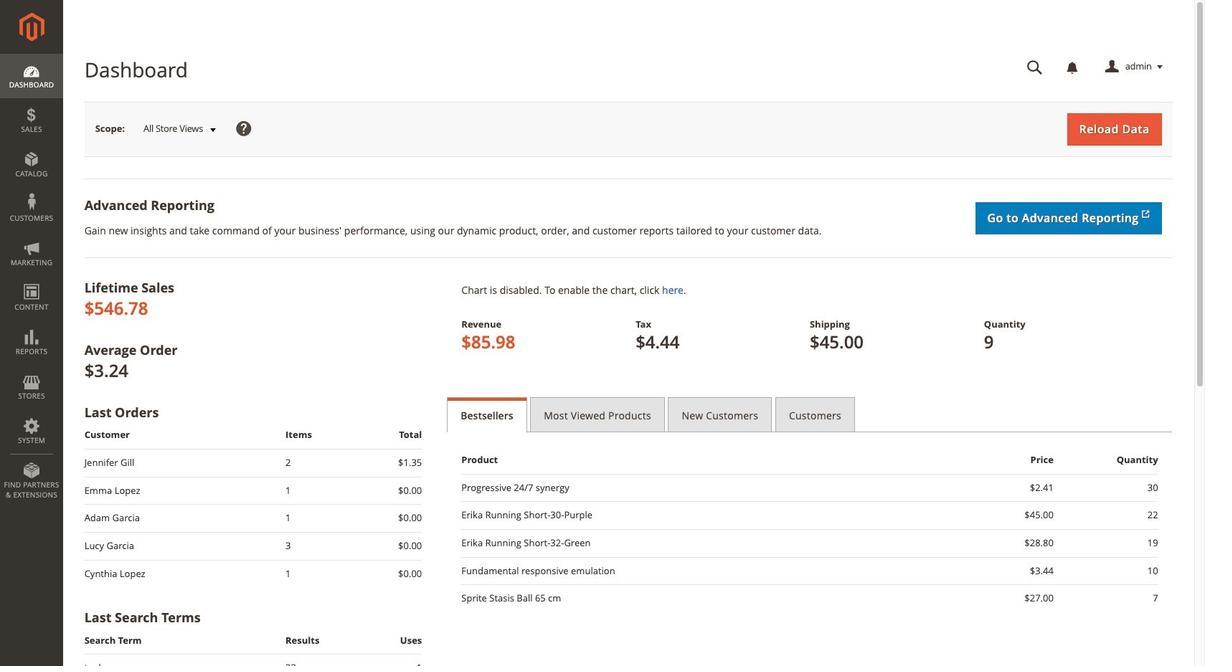 Task type: vqa. For each thing, say whether or not it's contained in the screenshot.
Tab List
yes



Task type: locate. For each thing, give the bounding box(es) containing it.
menu bar
[[0, 54, 63, 507]]

magento admin panel image
[[19, 12, 44, 42]]

tab list
[[447, 397, 1173, 433]]

None text field
[[1017, 55, 1053, 80]]



